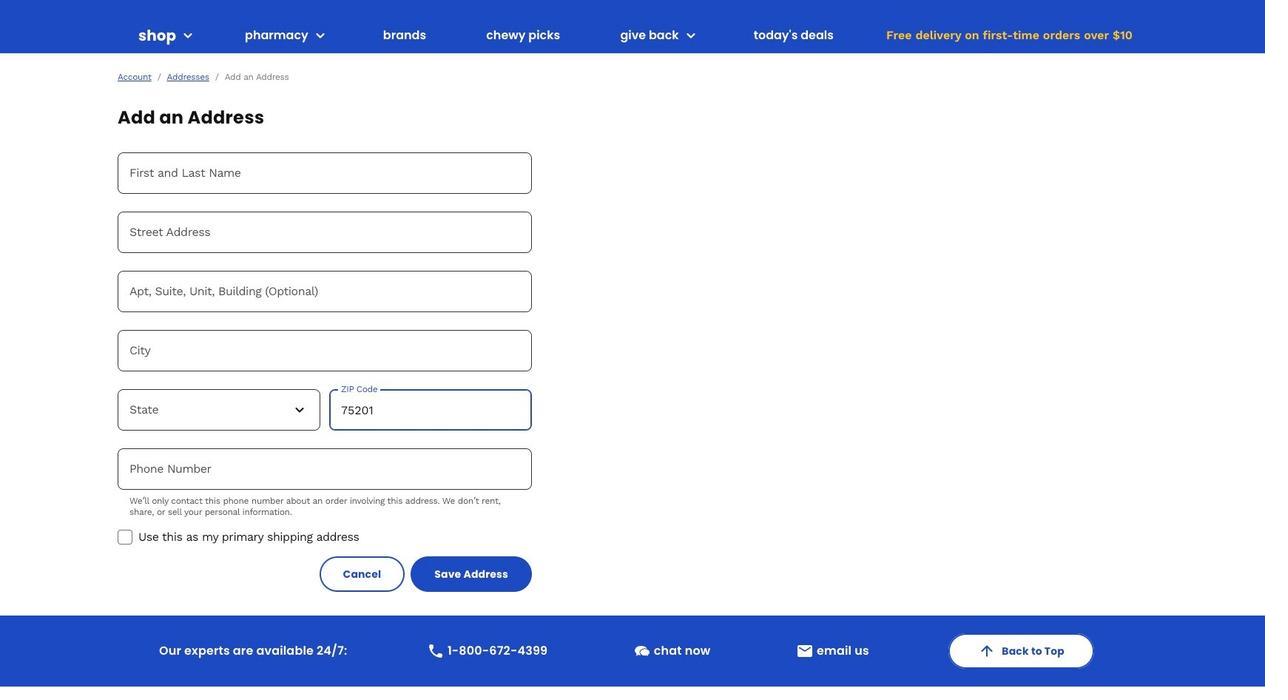 Task type: vqa. For each thing, say whether or not it's contained in the screenshot.
text field
yes



Task type: describe. For each thing, give the bounding box(es) containing it.
give back menu image
[[682, 27, 700, 44]]

menu image
[[179, 27, 197, 44]]



Task type: locate. For each thing, give the bounding box(es) containing it.
pharmacy menu image
[[311, 27, 329, 44]]

chewy support image
[[633, 642, 651, 660]]

None telephone field
[[118, 448, 532, 490]]

site banner
[[0, 0, 1265, 53]]

None text field
[[118, 271, 532, 312], [329, 389, 532, 431], [118, 271, 532, 312], [329, 389, 532, 431]]

None text field
[[118, 152, 532, 194], [118, 212, 532, 253], [118, 330, 532, 371], [118, 152, 532, 194], [118, 212, 532, 253], [118, 330, 532, 371]]



